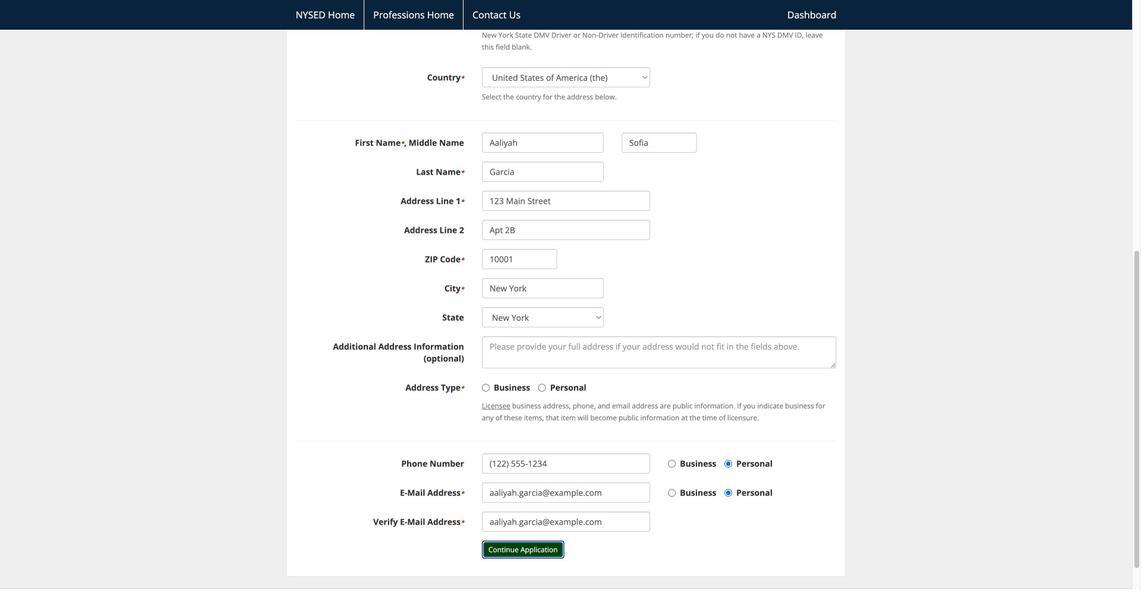 Task type: locate. For each thing, give the bounding box(es) containing it.
Please re-enter your e-mail address. text field
[[482, 512, 651, 532]]

None submit
[[482, 541, 565, 559]]

Last Name text field
[[482, 162, 604, 182]]

None radio
[[539, 384, 546, 392], [669, 490, 676, 497], [725, 490, 733, 497], [539, 384, 546, 392], [669, 490, 676, 497], [725, 490, 733, 497]]

ZIP Code text field
[[482, 249, 558, 270]]

None radio
[[482, 384, 490, 392], [669, 460, 676, 468], [725, 460, 733, 468], [482, 384, 490, 392], [669, 460, 676, 468], [725, 460, 733, 468]]

Address Line 2 text field
[[482, 220, 651, 240]]

First Name text field
[[482, 133, 604, 153]]

Middle Name text field
[[622, 133, 697, 153]]



Task type: describe. For each thing, give the bounding box(es) containing it.
Please provide your full address if your address would not fit in the fields above. text field
[[482, 337, 837, 369]]

Enter phone number (optional) text field
[[482, 454, 651, 474]]

Email text field
[[482, 483, 651, 503]]

ID text field
[[482, 5, 604, 26]]

City text field
[[482, 278, 604, 299]]

Address Line 1 text field
[[482, 191, 651, 211]]



Task type: vqa. For each thing, say whether or not it's contained in the screenshot.
the Please re-enter your e-mail address. text box
yes



